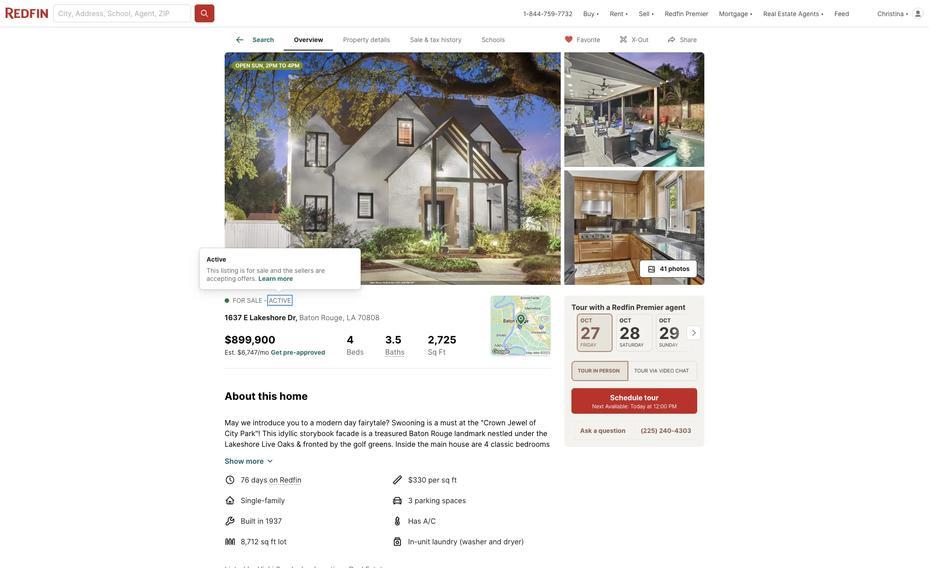 Task type: locate. For each thing, give the bounding box(es) containing it.
rouge inside may we introduce you to a modern day fairytale? swooning is a must at the "crown jewel of city park"! this idyllic storybook facade is a treasured baton rouge landmark nestled under the lakeshore live oaks  &  fronted by the golf greens. inside the main house are 4 classic bedrooms spanning the 1st  &  2nd levels with the original wood floors  &  millwork. there is also an enchanting caretaker's cottage with one bedroom/bath, kitchenette + a little unexpected magic(ie hidden storage). the main foyer opens to a nostalgic staircase  &  a new brick-clad half bath for guests. moving into the living room is the wood-burning fireplace that will provide the backdrop for cherished memories to be made. a sunny siren's song will pull you into the adjacent den with a built-in bar, vaulted ceilings  &  terracotta tile floors. sunlight is the hero of this space emphasized by floor to ceiling windows with views of the new deck  &  landscaped courtyard. the primary bedroom has a sweeping layout, double walk-in closets  &  spacious ensuite bath. previous improvements include pella windows, an architecural shingle roof replacement on both structures in (2009), copper awnings  &  gutters. the outdoor oasis  includes a gunite lap-pool with cascading slate fountain, cool-tile decking under the co
[[431, 429, 452, 438]]

on redfin link
[[269, 476, 302, 485]]

2 vertical spatial for
[[259, 494, 268, 503]]

4 left classic
[[484, 440, 489, 449]]

chat
[[676, 368, 689, 374]]

1 vertical spatial new
[[457, 515, 471, 524]]

favorite
[[577, 36, 601, 43]]

tile down awnings
[[404, 558, 415, 567]]

0 vertical spatial this
[[207, 267, 219, 274]]

include
[[352, 537, 376, 545]]

oct inside oct 28 saturday
[[620, 317, 632, 324]]

landscaped
[[498, 515, 537, 524]]

on up pool
[[269, 547, 277, 556]]

0 vertical spatial for
[[247, 267, 255, 274]]

via
[[650, 368, 658, 374]]

must
[[440, 418, 457, 427]]

of right hero
[[533, 504, 540, 513]]

buy ▾ button
[[584, 0, 599, 27]]

song
[[436, 494, 452, 503]]

storage).
[[281, 472, 311, 481]]

0 horizontal spatial at
[[459, 418, 466, 427]]

this down adjacent
[[225, 515, 237, 524]]

3 ▾ from the left
[[651, 10, 654, 17]]

2 horizontal spatial oct
[[659, 317, 671, 324]]

2 vertical spatial redfin
[[280, 476, 302, 485]]

landmark
[[454, 429, 486, 438]]

active
[[207, 255, 226, 263]]

lot
[[278, 537, 287, 546]]

the down cottage
[[313, 472, 326, 481]]

mortgage ▾
[[719, 10, 753, 17]]

oct inside oct 27 friday
[[581, 317, 592, 324]]

ft down +
[[452, 476, 457, 485]]

x-out button
[[612, 30, 656, 48]]

baton inside may we introduce you to a modern day fairytale? swooning is a must at the "crown jewel of city park"! this idyllic storybook facade is a treasured baton rouge landmark nestled under the lakeshore live oaks  &  fronted by the golf greens. inside the main house are 4 classic bedrooms spanning the 1st  &  2nd levels with the original wood floors  &  millwork. there is also an enchanting caretaker's cottage with one bedroom/bath, kitchenette + a little unexpected magic(ie hidden storage). the main foyer opens to a nostalgic staircase  &  a new brick-clad half bath for guests. moving into the living room is the wood-burning fireplace that will provide the backdrop for cherished memories to be made. a sunny siren's song will pull you into the adjacent den with a built-in bar, vaulted ceilings  &  terracotta tile floors. sunlight is the hero of this space emphasized by floor to ceiling windows with views of the new deck  &  landscaped courtyard. the primary bedroom has a sweeping layout, double walk-in closets  &  spacious ensuite bath. previous improvements include pella windows, an architecural shingle roof replacement on both structures in (2009), copper awnings  &  gutters. the outdoor oasis  includes a gunite lap-pool with cascading slate fountain, cool-tile decking under the co
[[409, 429, 429, 438]]

0 vertical spatial rouge
[[321, 313, 343, 322]]

den
[[256, 504, 269, 513]]

more down view
[[277, 275, 293, 282]]

tour left via
[[634, 368, 648, 374]]

0 horizontal spatial ,
[[295, 313, 298, 322]]

0 horizontal spatial main
[[328, 472, 344, 481]]

▾ right christina
[[906, 10, 909, 17]]

& left tax at the top of page
[[425, 36, 429, 44]]

0 horizontal spatial this
[[225, 515, 237, 524]]

1 horizontal spatial tile
[[430, 504, 441, 513]]

with
[[589, 303, 605, 312], [325, 451, 340, 460], [332, 461, 346, 470], [271, 504, 285, 513], [397, 515, 411, 524], [284, 558, 298, 567]]

by
[[330, 440, 338, 449], [304, 515, 313, 524]]

sweeping
[[357, 526, 389, 535]]

& up shingle
[[493, 526, 498, 535]]

rouge
[[321, 313, 343, 322], [431, 429, 452, 438]]

lakeshore
[[250, 313, 286, 322], [225, 440, 260, 449]]

$6,747
[[238, 349, 258, 356]]

this up accepting
[[207, 267, 219, 274]]

premier
[[686, 10, 709, 17], [636, 303, 664, 312]]

▾ right rent
[[625, 10, 628, 17]]

street
[[252, 265, 271, 273]]

you up idyllic
[[287, 418, 299, 427]]

&
[[425, 36, 429, 44], [297, 440, 301, 449], [282, 451, 287, 460], [423, 451, 428, 460], [468, 472, 473, 481], [388, 504, 393, 513], [491, 515, 496, 524], [493, 526, 498, 535], [424, 547, 429, 556]]

tab list
[[225, 27, 522, 51]]

the down provide
[[510, 494, 521, 503]]

premier left agent at the bottom right
[[636, 303, 664, 312]]

0 vertical spatial baton
[[299, 313, 319, 322]]

built in 1937
[[241, 517, 282, 526]]

0 vertical spatial by
[[330, 440, 338, 449]]

the up bedrooms
[[536, 429, 548, 438]]

& right 1st
[[282, 451, 287, 460]]

4
[[347, 334, 354, 346], [484, 440, 489, 449]]

property
[[343, 36, 369, 44]]

1 horizontal spatial under
[[515, 429, 534, 438]]

tile down song
[[430, 504, 441, 513]]

0 vertical spatial 4
[[347, 334, 354, 346]]

0 vertical spatial sq
[[442, 476, 450, 485]]

this down introduce
[[262, 429, 277, 438]]

0 vertical spatial redfin
[[665, 10, 684, 17]]

single-family
[[241, 496, 285, 505]]

jewel
[[508, 418, 527, 427]]

2 vertical spatial the
[[459, 547, 472, 556]]

0 vertical spatial under
[[515, 429, 534, 438]]

0 vertical spatial and
[[270, 267, 281, 274]]

copper
[[368, 547, 392, 556]]

rouge left la at the left bottom
[[321, 313, 343, 322]]

dryer)
[[504, 537, 524, 546]]

,
[[295, 313, 298, 322], [343, 313, 345, 322]]

1 horizontal spatial and
[[489, 537, 502, 546]]

1 oct from the left
[[581, 317, 592, 324]]

0 horizontal spatial 4
[[347, 334, 354, 346]]

sq right 8,712
[[261, 537, 269, 546]]

1 vertical spatial at
[[459, 418, 466, 427]]

with up emphasized
[[271, 504, 285, 513]]

in right 'built' on the left of the page
[[258, 517, 264, 526]]

1 horizontal spatial ft
[[452, 476, 457, 485]]

1 vertical spatial for
[[242, 483, 252, 492]]

0 horizontal spatial under
[[445, 558, 465, 567]]

list box containing tour in person
[[572, 361, 697, 382]]

tour for tour in person
[[578, 368, 592, 374]]

will right 'that'
[[491, 483, 502, 492]]

the down the in-unit laundry (washer and dryer)
[[459, 547, 472, 556]]

1 horizontal spatial are
[[472, 440, 482, 449]]

3.5 baths
[[385, 334, 405, 357]]

4 ▾ from the left
[[750, 10, 753, 17]]

0 vertical spatial new
[[481, 472, 495, 481]]

to up has
[[332, 515, 339, 524]]

adjacent
[[225, 504, 254, 513]]

oct up 'friday'
[[581, 317, 592, 324]]

1 vertical spatial the
[[262, 526, 275, 535]]

la
[[347, 313, 356, 322]]

1 horizontal spatial redfin
[[612, 303, 635, 312]]

more up 'days'
[[246, 457, 264, 466]]

1 vertical spatial rouge
[[431, 429, 452, 438]]

0 horizontal spatial more
[[246, 457, 264, 466]]

are right sellers
[[316, 267, 325, 274]]

6 ▾ from the left
[[906, 10, 909, 17]]

the up 8,712 sq ft lot
[[262, 526, 275, 535]]

of right jewel
[[529, 418, 536, 427]]

a
[[606, 303, 611, 312], [310, 418, 314, 427], [434, 418, 438, 427], [594, 427, 597, 435], [369, 429, 373, 438], [462, 461, 466, 470], [397, 472, 401, 481], [475, 472, 479, 481], [287, 504, 291, 513], [351, 526, 355, 535], [225, 558, 229, 567]]

the up landmark
[[468, 418, 479, 427]]

are up there
[[472, 440, 482, 449]]

1 horizontal spatial at
[[647, 403, 652, 410]]

tour via video chat
[[634, 368, 689, 374]]

oct down tour with a redfin premier agent
[[620, 317, 632, 324]]

ft
[[439, 348, 446, 357]]

premier inside button
[[686, 10, 709, 17]]

and up the outdoor at the right of the page
[[489, 537, 502, 546]]

both
[[279, 547, 295, 556]]

and up learn more link
[[270, 267, 281, 274]]

park"!
[[240, 429, 260, 438]]

0 vertical spatial on
[[269, 476, 278, 485]]

4303
[[675, 427, 691, 435]]

sunday
[[659, 342, 678, 348]]

tour up oct 27 friday
[[572, 303, 588, 312]]

4 inside may we introduce you to a modern day fairytale? swooning is a must at the "crown jewel of city park"! this idyllic storybook facade is a treasured baton rouge landmark nestled under the lakeshore live oaks  &  fronted by the golf greens. inside the main house are 4 classic bedrooms spanning the 1st  &  2nd levels with the original wood floors  &  millwork. there is also an enchanting caretaker's cottage with one bedroom/bath, kitchenette + a little unexpected magic(ie hidden storage). the main foyer opens to a nostalgic staircase  &  a new brick-clad half bath for guests. moving into the living room is the wood-burning fireplace that will provide the backdrop for cherished memories to be made. a sunny siren's song will pull you into the adjacent den with a built-in bar, vaulted ceilings  &  terracotta tile floors. sunlight is the hero of this space emphasized by floor to ceiling windows with views of the new deck  &  landscaped courtyard. the primary bedroom has a sweeping layout, double walk-in closets  &  spacious ensuite bath. previous improvements include pella windows, an architecural shingle roof replacement on both structures in (2009), copper awnings  &  gutters. the outdoor oasis  includes a gunite lap-pool with cascading slate fountain, cool-tile decking under the co
[[484, 440, 489, 449]]

1 vertical spatial more
[[246, 457, 264, 466]]

0 horizontal spatial oct
[[581, 317, 592, 324]]

redfin up share button
[[665, 10, 684, 17]]

courtyard.
[[225, 526, 260, 535]]

more
[[277, 275, 293, 282], [246, 457, 264, 466]]

at up landmark
[[459, 418, 466, 427]]

0 vertical spatial more
[[277, 275, 293, 282]]

▾ for sell ▾
[[651, 10, 654, 17]]

& down the unit
[[424, 547, 429, 556]]

0 vertical spatial an
[[507, 451, 515, 460]]

fireplace
[[444, 483, 473, 492]]

list box
[[572, 361, 697, 382]]

▾ right agents
[[821, 10, 824, 17]]

1 horizontal spatial this
[[258, 390, 277, 403]]

oct down agent at the bottom right
[[659, 317, 671, 324]]

1-844-759-7732
[[523, 10, 573, 17]]

an down double
[[430, 537, 438, 545]]

1 horizontal spatial oct
[[620, 317, 632, 324]]

$899,900
[[225, 334, 276, 346]]

0 horizontal spatial by
[[304, 515, 313, 524]]

1-844-759-7732 link
[[523, 10, 573, 17]]

into up memories at the left of the page
[[307, 483, 320, 492]]

the up 'landscaped'
[[503, 504, 514, 513]]

sq right per
[[442, 476, 450, 485]]

for up offers. on the top left of the page
[[247, 267, 255, 274]]

will down fireplace
[[454, 494, 465, 503]]

1 horizontal spatial new
[[481, 472, 495, 481]]

1 vertical spatial are
[[472, 440, 482, 449]]

1 horizontal spatial you
[[481, 494, 493, 503]]

agent
[[665, 303, 686, 312]]

0 vertical spatial premier
[[686, 10, 709, 17]]

submit search image
[[200, 9, 209, 18]]

1 horizontal spatial baton
[[409, 429, 429, 438]]

main up millwork.
[[431, 440, 447, 449]]

swooning
[[392, 418, 425, 427]]

the down facade
[[340, 440, 351, 449]]

None button
[[577, 314, 613, 352], [617, 314, 653, 352], [656, 314, 692, 352], [577, 314, 613, 352], [617, 314, 653, 352], [656, 314, 692, 352]]

& down sunny
[[388, 504, 393, 513]]

new down the floors.
[[457, 515, 471, 524]]

1 vertical spatial sq
[[261, 537, 269, 546]]

4 up beds
[[347, 334, 354, 346]]

1 horizontal spatial into
[[495, 494, 508, 503]]

is up offers. on the top left of the page
[[240, 267, 245, 274]]

0 horizontal spatial and
[[270, 267, 281, 274]]

1 vertical spatial lakeshore
[[225, 440, 260, 449]]

with up the layout,
[[397, 515, 411, 524]]

redfin down caretaker's
[[280, 476, 302, 485]]

of up double
[[435, 515, 441, 524]]

redfin up oct 28 saturday at the right of the page
[[612, 303, 635, 312]]

3 oct from the left
[[659, 317, 671, 324]]

tour for tour with a redfin premier agent
[[572, 303, 588, 312]]

is down opens
[[374, 483, 379, 492]]

has a/c
[[408, 517, 436, 526]]

1 horizontal spatial rouge
[[431, 429, 452, 438]]

1 vertical spatial 4
[[484, 440, 489, 449]]

lakeshore down the -
[[250, 313, 286, 322]]

5 ▾ from the left
[[821, 10, 824, 17]]

oct for 27
[[581, 317, 592, 324]]

0 vertical spatial into
[[307, 483, 320, 492]]

at inside schedule tour next available: today at 12:00 pm
[[647, 403, 652, 410]]

premier up share
[[686, 10, 709, 17]]

1 vertical spatial by
[[304, 515, 313, 524]]

the up the a
[[381, 483, 392, 492]]

sale
[[257, 267, 269, 274]]

on right 'days'
[[269, 476, 278, 485]]

& up kitchenette
[[423, 451, 428, 460]]

in up slate
[[333, 547, 339, 556]]

built
[[241, 517, 256, 526]]

▾ for christina ▾
[[906, 10, 909, 17]]

an
[[507, 451, 515, 460], [430, 537, 438, 545]]

0 horizontal spatial redfin
[[280, 476, 302, 485]]

at down tour
[[647, 403, 652, 410]]

bedroom/bath,
[[363, 461, 413, 470]]

of
[[529, 418, 536, 427], [533, 504, 540, 513], [435, 515, 441, 524]]

1 vertical spatial will
[[454, 494, 465, 503]]

1 ▾ from the left
[[596, 10, 599, 17]]

into down provide
[[495, 494, 508, 503]]

41 photos button
[[640, 260, 697, 278]]

1 vertical spatial premier
[[636, 303, 664, 312]]

oct inside oct 29 sunday
[[659, 317, 671, 324]]

next
[[592, 403, 604, 410]]

1 horizontal spatial the
[[313, 472, 326, 481]]

this left the home at the bottom of page
[[258, 390, 277, 403]]

2 vertical spatial of
[[435, 515, 441, 524]]

0 horizontal spatial are
[[316, 267, 325, 274]]

staircase
[[436, 472, 466, 481]]

▾ right mortgage
[[750, 10, 753, 17]]

, left la at the left bottom
[[343, 313, 345, 322]]

1 vertical spatial this
[[225, 515, 237, 524]]

0 horizontal spatial an
[[430, 537, 438, 545]]

/mo
[[258, 349, 269, 356]]

main up living
[[328, 472, 344, 481]]

for
[[233, 297, 245, 304]]

tile
[[430, 504, 441, 513], [404, 558, 415, 567]]

overview tab
[[284, 29, 333, 51]]

learn
[[259, 275, 276, 282]]

1 vertical spatial tile
[[404, 558, 415, 567]]

the up one
[[342, 451, 353, 460]]

listing
[[221, 267, 238, 274]]

terracotta
[[395, 504, 428, 513]]

baton right "dr" on the bottom of the page
[[299, 313, 319, 322]]

are inside "this listing is for sale and the sellers are accepting offers."
[[316, 267, 325, 274]]

1 vertical spatial baton
[[409, 429, 429, 438]]

1637 e lakeshore dr , baton rouge , la 70808
[[225, 313, 380, 322]]

with down both
[[284, 558, 298, 567]]

is
[[240, 267, 245, 274], [427, 418, 432, 427], [361, 429, 367, 438], [483, 451, 489, 460], [374, 483, 379, 492], [495, 504, 501, 513]]

1 horizontal spatial main
[[431, 440, 447, 449]]

under down gutters.
[[445, 558, 465, 567]]

City, Address, School, Agent, ZIP search field
[[53, 4, 191, 22]]

1 vertical spatial into
[[495, 494, 508, 503]]

moving
[[280, 483, 305, 492]]

baton down swooning
[[409, 429, 429, 438]]

sell
[[639, 10, 650, 17]]

0 horizontal spatial ft
[[271, 537, 276, 546]]

1 horizontal spatial ,
[[343, 313, 345, 322]]

0 horizontal spatial new
[[457, 515, 471, 524]]

guests.
[[254, 483, 278, 492]]

one
[[348, 461, 361, 470]]

2 ▾ from the left
[[625, 10, 628, 17]]

0 horizontal spatial will
[[454, 494, 465, 503]]

and inside "this listing is for sale and the sellers are accepting offers."
[[270, 267, 281, 274]]

0 vertical spatial are
[[316, 267, 325, 274]]

may
[[225, 418, 239, 427]]

rouge down must
[[431, 429, 452, 438]]

sale & tax history tab
[[400, 29, 472, 51]]

open sun, 2pm to 4pm
[[235, 62, 300, 69]]

1 horizontal spatial this
[[262, 429, 277, 438]]

1 vertical spatial on
[[269, 547, 277, 556]]

unexpected
[[485, 461, 525, 470]]

2 oct from the left
[[620, 317, 632, 324]]

1 horizontal spatial sq
[[442, 476, 450, 485]]

1 vertical spatial this
[[262, 429, 277, 438]]

buy ▾ button
[[578, 0, 605, 27]]

▾ right sell
[[651, 10, 654, 17]]

approved
[[296, 349, 325, 356]]

with right levels
[[325, 451, 340, 460]]

1 horizontal spatial will
[[491, 483, 502, 492]]

ft left lot
[[271, 537, 276, 546]]

at
[[647, 403, 652, 410], [459, 418, 466, 427]]

0 vertical spatial you
[[287, 418, 299, 427]]

1 horizontal spatial an
[[507, 451, 515, 460]]

redfin premier button
[[660, 0, 714, 27]]

has
[[337, 526, 349, 535]]

1637 e lakeshore dr, baton rouge, la 70808 image
[[225, 52, 561, 285], [565, 52, 705, 167], [565, 171, 705, 285]]

favorite button
[[557, 30, 608, 48]]

, up get pre-approved link
[[295, 313, 298, 322]]

759-
[[544, 10, 558, 17]]

this
[[207, 267, 219, 274], [262, 429, 277, 438]]

an up unexpected
[[507, 451, 515, 460]]

this listing is for sale and the sellers are accepting offers.
[[207, 267, 325, 282]]

0 horizontal spatial rouge
[[321, 313, 343, 322]]

more inside 'dropdown button'
[[246, 457, 264, 466]]

more for learn more
[[277, 275, 293, 282]]

new up 'that'
[[481, 472, 495, 481]]

tour for tour via video chat
[[634, 368, 648, 374]]

2 horizontal spatial redfin
[[665, 10, 684, 17]]

for up den
[[259, 494, 268, 503]]

person
[[599, 368, 620, 374]]

2nd
[[289, 451, 302, 460]]

1 horizontal spatial more
[[277, 275, 293, 282]]

1 vertical spatial an
[[430, 537, 438, 545]]

0 vertical spatial tile
[[430, 504, 441, 513]]

next image
[[687, 326, 701, 340]]



Task type: describe. For each thing, give the bounding box(es) containing it.
this inside may we introduce you to a modern day fairytale? swooning is a must at the "crown jewel of city park"! this idyllic storybook facade is a treasured baton rouge landmark nestled under the lakeshore live oaks  &  fronted by the golf greens. inside the main house are 4 classic bedrooms spanning the 1st  &  2nd levels with the original wood floors  &  millwork. there is also an enchanting caretaker's cottage with one bedroom/bath, kitchenette + a little unexpected magic(ie hidden storage). the main foyer opens to a nostalgic staircase  &  a new brick-clad half bath for guests. moving into the living room is the wood-burning fireplace that will provide the backdrop for cherished memories to be made. a sunny siren's song will pull you into the adjacent den with a built-in bar, vaulted ceilings  &  terracotta tile floors. sunlight is the hero of this space emphasized by floor to ceiling windows with views of the new deck  &  landscaped courtyard. the primary bedroom has a sweeping layout, double walk-in closets  &  spacious ensuite bath. previous improvements include pella windows, an architecural shingle roof replacement on both structures in (2009), copper awnings  &  gutters. the outdoor oasis  includes a gunite lap-pool with cascading slate fountain, cool-tile decking under the co
[[262, 429, 277, 438]]

41
[[660, 265, 667, 273]]

show more button
[[225, 456, 273, 467]]

levels
[[304, 451, 323, 460]]

is left must
[[427, 418, 432, 427]]

tour
[[644, 394, 659, 403]]

magic(ie
[[225, 472, 254, 481]]

▾ for buy ▾
[[596, 10, 599, 17]]

0 horizontal spatial premier
[[636, 303, 664, 312]]

to down 'bedroom/bath,'
[[388, 472, 395, 481]]

in-unit laundry (washer and dryer)
[[408, 537, 524, 546]]

to left be
[[341, 494, 347, 503]]

redfin inside button
[[665, 10, 684, 17]]

3 parking spaces
[[408, 496, 466, 505]]

sale
[[410, 36, 423, 44]]

facade
[[336, 429, 359, 438]]

property details tab
[[333, 29, 400, 51]]

"crown
[[481, 418, 506, 427]]

& up 2nd
[[297, 440, 301, 449]]

& down little
[[468, 472, 473, 481]]

ensuite
[[225, 537, 249, 545]]

the down half
[[531, 483, 542, 492]]

family
[[265, 496, 285, 505]]

windows,
[[396, 537, 428, 545]]

(225) 240-4303 link
[[641, 427, 691, 435]]

baths link
[[385, 348, 405, 357]]

nostalgic
[[403, 472, 434, 481]]

this inside may we introduce you to a modern day fairytale? swooning is a must at the "crown jewel of city park"! this idyllic storybook facade is a treasured baton rouge landmark nestled under the lakeshore live oaks  &  fronted by the golf greens. inside the main house are 4 classic bedrooms spanning the 1st  &  2nd levels with the original wood floors  &  millwork. there is also an enchanting caretaker's cottage with one bedroom/bath, kitchenette + a little unexpected magic(ie hidden storage). the main foyer opens to a nostalgic staircase  &  a new brick-clad half bath for guests. moving into the living room is the wood-burning fireplace that will provide the backdrop for cherished memories to be made. a sunny siren's song will pull you into the adjacent den with a built-in bar, vaulted ceilings  &  terracotta tile floors. sunlight is the hero of this space emphasized by floor to ceiling windows with views of the new deck  &  landscaped courtyard. the primary bedroom has a sweeping layout, double walk-in closets  &  spacious ensuite bath. previous improvements include pella windows, an architecural shingle roof replacement on both structures in (2009), copper awnings  &  gutters. the outdoor oasis  includes a gunite lap-pool with cascading slate fountain, cool-tile decking under the co
[[225, 515, 237, 524]]

0 vertical spatial main
[[431, 440, 447, 449]]

0 vertical spatial lakeshore
[[250, 313, 286, 322]]

x-out
[[632, 36, 649, 43]]

show more
[[225, 457, 264, 466]]

architecural
[[440, 537, 480, 545]]

floor
[[315, 515, 330, 524]]

0 horizontal spatial into
[[307, 483, 320, 492]]

76 days on redfin
[[241, 476, 302, 485]]

the up floors at the left bottom of the page
[[418, 440, 429, 449]]

▾ for rent ▾
[[625, 10, 628, 17]]

decking
[[417, 558, 443, 567]]

view
[[272, 265, 287, 273]]

0 vertical spatial ft
[[452, 476, 457, 485]]

with up oct 27 friday
[[589, 303, 605, 312]]

1 , from the left
[[295, 313, 298, 322]]

parking
[[415, 496, 440, 505]]

12:00
[[654, 403, 667, 410]]

get
[[271, 349, 282, 356]]

tax
[[430, 36, 440, 44]]

844-
[[529, 10, 544, 17]]

live
[[262, 440, 275, 449]]

rent ▾ button
[[605, 0, 634, 27]]

oct for 28
[[620, 317, 632, 324]]

1 vertical spatial under
[[445, 558, 465, 567]]

brick-
[[497, 472, 517, 481]]

lakeshore inside may we introduce you to a modern day fairytale? swooning is a must at the "crown jewel of city park"! this idyllic storybook facade is a treasured baton rouge landmark nestled under the lakeshore live oaks  &  fronted by the golf greens. inside the main house are 4 classic bedrooms spanning the 1st  &  2nd levels with the original wood floors  &  millwork. there is also an enchanting caretaker's cottage with one bedroom/bath, kitchenette + a little unexpected magic(ie hidden storage). the main foyer opens to a nostalgic staircase  &  a new brick-clad half bath for guests. moving into the living room is the wood-burning fireplace that will provide the backdrop for cherished memories to be made. a sunny siren's song will pull you into the adjacent den with a built-in bar, vaulted ceilings  &  terracotta tile floors. sunlight is the hero of this space emphasized by floor to ceiling windows with views of the new deck  &  landscaped courtyard. the primary bedroom has a sweeping layout, double walk-in closets  &  spacious ensuite bath. previous improvements include pella windows, an architecural shingle roof replacement on both structures in (2009), copper awnings  &  gutters. the outdoor oasis  includes a gunite lap-pool with cascading slate fountain, cool-tile decking under the co
[[225, 440, 260, 449]]

gutters.
[[431, 547, 457, 556]]

bath.
[[251, 537, 269, 545]]

are inside may we introduce you to a modern day fairytale? swooning is a must at the "crown jewel of city park"! this idyllic storybook facade is a treasured baton rouge landmark nestled under the lakeshore live oaks  &  fronted by the golf greens. inside the main house are 4 classic bedrooms spanning the 1st  &  2nd levels with the original wood floors  &  millwork. there is also an enchanting caretaker's cottage with one bedroom/bath, kitchenette + a little unexpected magic(ie hidden storage). the main foyer opens to a nostalgic staircase  &  a new brick-clad half bath for guests. moving into the living room is the wood-burning fireplace that will provide the backdrop for cherished memories to be made. a sunny siren's song will pull you into the adjacent den with a built-in bar, vaulted ceilings  &  terracotta tile floors. sunlight is the hero of this space emphasized by floor to ceiling windows with views of the new deck  &  landscaped courtyard. the primary bedroom has a sweeping layout, double walk-in closets  &  spacious ensuite bath. previous improvements include pella windows, an architecural shingle roof replacement on both structures in (2009), copper awnings  &  gutters. the outdoor oasis  includes a gunite lap-pool with cascading slate fountain, cool-tile decking under the co
[[472, 440, 482, 449]]

christina ▾
[[878, 10, 909, 17]]

bath
[[225, 483, 240, 492]]

schools tab
[[472, 29, 515, 51]]

more for show more
[[246, 457, 264, 466]]

redfin for tour with a redfin premier agent
[[612, 303, 635, 312]]

▾ for mortgage ▾
[[750, 10, 753, 17]]

deck
[[473, 515, 489, 524]]

1637
[[225, 313, 242, 322]]

0 vertical spatial the
[[313, 472, 326, 481]]

with left one
[[332, 461, 346, 470]]

structures
[[297, 547, 331, 556]]

the inside "this listing is for sale and the sellers are accepting offers."
[[283, 267, 293, 274]]

in up architecural at bottom
[[459, 526, 465, 535]]

real estate agents ▾
[[764, 10, 824, 17]]

is up golf
[[361, 429, 367, 438]]

fountain,
[[355, 558, 385, 567]]

ask a question
[[580, 427, 626, 435]]

at inside may we introduce you to a modern day fairytale? swooning is a must at the "crown jewel of city park"! this idyllic storybook facade is a treasured baton rouge landmark nestled under the lakeshore live oaks  &  fronted by the golf greens. inside the main house are 4 classic bedrooms spanning the 1st  &  2nd levels with the original wood floors  &  millwork. there is also an enchanting caretaker's cottage with one bedroom/bath, kitchenette + a little unexpected magic(ie hidden storage). the main foyer opens to a nostalgic staircase  &  a new brick-clad half bath for guests. moving into the living room is the wood-burning fireplace that will provide the backdrop for cherished memories to be made. a sunny siren's song will pull you into the adjacent den with a built-in bar, vaulted ceilings  &  terracotta tile floors. sunlight is the hero of this space emphasized by floor to ceiling windows with views of the new deck  &  landscaped courtyard. the primary bedroom has a sweeping layout, double walk-in closets  &  spacious ensuite bath. previous improvements include pella windows, an architecural shingle roof replacement on both structures in (2009), copper awnings  &  gutters. the outdoor oasis  includes a gunite lap-pool with cascading slate fountain, cool-tile decking under the co
[[459, 418, 466, 427]]

$330 per sq ft
[[408, 476, 457, 485]]

video
[[659, 368, 674, 374]]

map entry image
[[491, 296, 551, 355]]

2 , from the left
[[343, 313, 345, 322]]

-
[[264, 297, 267, 304]]

tour in person
[[578, 368, 620, 374]]

per
[[428, 476, 440, 485]]

1 horizontal spatial by
[[330, 440, 338, 449]]

unit
[[418, 537, 430, 546]]

1 vertical spatial main
[[328, 472, 344, 481]]

oasis
[[503, 547, 520, 556]]

on inside may we introduce you to a modern day fairytale? swooning is a must at the "crown jewel of city park"! this idyllic storybook facade is a treasured baton rouge landmark nestled under the lakeshore live oaks  &  fronted by the golf greens. inside the main house are 4 classic bedrooms spanning the 1st  &  2nd levels with the original wood floors  &  millwork. there is also an enchanting caretaker's cottage with one bedroom/bath, kitchenette + a little unexpected magic(ie hidden storage). the main foyer opens to a nostalgic staircase  &  a new brick-clad half bath for guests. moving into the living room is the wood-burning fireplace that will provide the backdrop for cherished memories to be made. a sunny siren's song will pull you into the adjacent den with a built-in bar, vaulted ceilings  &  terracotta tile floors. sunlight is the hero of this space emphasized by floor to ceiling windows with views of the new deck  &  landscaped courtyard. the primary bedroom has a sweeping layout, double walk-in closets  &  spacious ensuite bath. previous improvements include pella windows, an architecural shingle roof replacement on both structures in (2009), copper awnings  &  gutters. the outdoor oasis  includes a gunite lap-pool with cascading slate fountain, cool-tile decking under the co
[[269, 547, 277, 556]]

is right sunlight
[[495, 504, 501, 513]]

home
[[280, 390, 308, 403]]

city
[[225, 429, 238, 438]]

this inside "this listing is for sale and the sellers are accepting offers."
[[207, 267, 219, 274]]

learn more link
[[259, 275, 293, 282]]

double
[[416, 526, 439, 535]]

a/c
[[423, 517, 436, 526]]

redfin for 76 days on redfin
[[280, 476, 302, 485]]

street view button
[[232, 260, 295, 278]]

tab list containing search
[[225, 27, 522, 51]]

2,725 sq ft
[[428, 334, 457, 357]]

& inside sale & tax history 'tab'
[[425, 36, 429, 44]]

roof
[[508, 537, 522, 545]]

treasured
[[375, 429, 407, 438]]

saturday
[[620, 342, 644, 348]]

little
[[468, 461, 483, 470]]

oct for 29
[[659, 317, 671, 324]]

1 vertical spatial of
[[533, 504, 540, 513]]

41 photos
[[660, 265, 690, 273]]

4 inside 4 beds
[[347, 334, 354, 346]]

to up storybook
[[301, 418, 308, 427]]

1-
[[523, 10, 529, 17]]

bar,
[[319, 504, 332, 513]]

replacement
[[225, 547, 267, 556]]

the up the 'walk-'
[[443, 515, 455, 524]]

70808
[[358, 313, 380, 322]]

1 vertical spatial you
[[481, 494, 493, 503]]

1 vertical spatial and
[[489, 537, 502, 546]]

3
[[408, 496, 413, 505]]

0 vertical spatial will
[[491, 483, 502, 492]]

ask
[[580, 427, 592, 435]]

e
[[244, 313, 248, 322]]

floors.
[[443, 504, 464, 513]]

street view
[[252, 265, 287, 273]]

0 horizontal spatial baton
[[299, 313, 319, 322]]

2,725
[[428, 334, 457, 346]]

& right 'deck'
[[491, 515, 496, 524]]

siren's
[[412, 494, 434, 503]]

real
[[764, 10, 776, 17]]

2pm
[[266, 62, 277, 69]]

1 vertical spatial ft
[[271, 537, 276, 546]]

provide
[[504, 483, 529, 492]]

accepting
[[207, 275, 236, 282]]

8,712
[[241, 537, 259, 546]]

the down live
[[258, 451, 269, 460]]

0 vertical spatial this
[[258, 390, 277, 403]]

is left also
[[483, 451, 489, 460]]

the up memories at the left of the page
[[322, 483, 333, 492]]

open sun, 2pm to 4pm link
[[225, 52, 561, 287]]

cottage
[[304, 461, 330, 470]]

feed button
[[829, 0, 872, 27]]

wood
[[381, 451, 400, 460]]

0 horizontal spatial you
[[287, 418, 299, 427]]

classic
[[491, 440, 514, 449]]

memories
[[305, 494, 339, 503]]

the down the outdoor at the right of the page
[[467, 558, 478, 567]]

in left person
[[593, 368, 598, 374]]

0 vertical spatial of
[[529, 418, 536, 427]]

for inside "this listing is for sale and the sellers are accepting offers."
[[247, 267, 255, 274]]

in left bar,
[[311, 504, 317, 513]]

2 horizontal spatial the
[[459, 547, 472, 556]]

available:
[[606, 403, 629, 410]]

is inside "this listing is for sale and the sellers are accepting offers."
[[240, 267, 245, 274]]

sunny
[[390, 494, 410, 503]]

0 horizontal spatial tile
[[404, 558, 415, 567]]

idyllic
[[279, 429, 298, 438]]



Task type: vqa. For each thing, say whether or not it's contained in the screenshot.
Tour via video chat
yes



